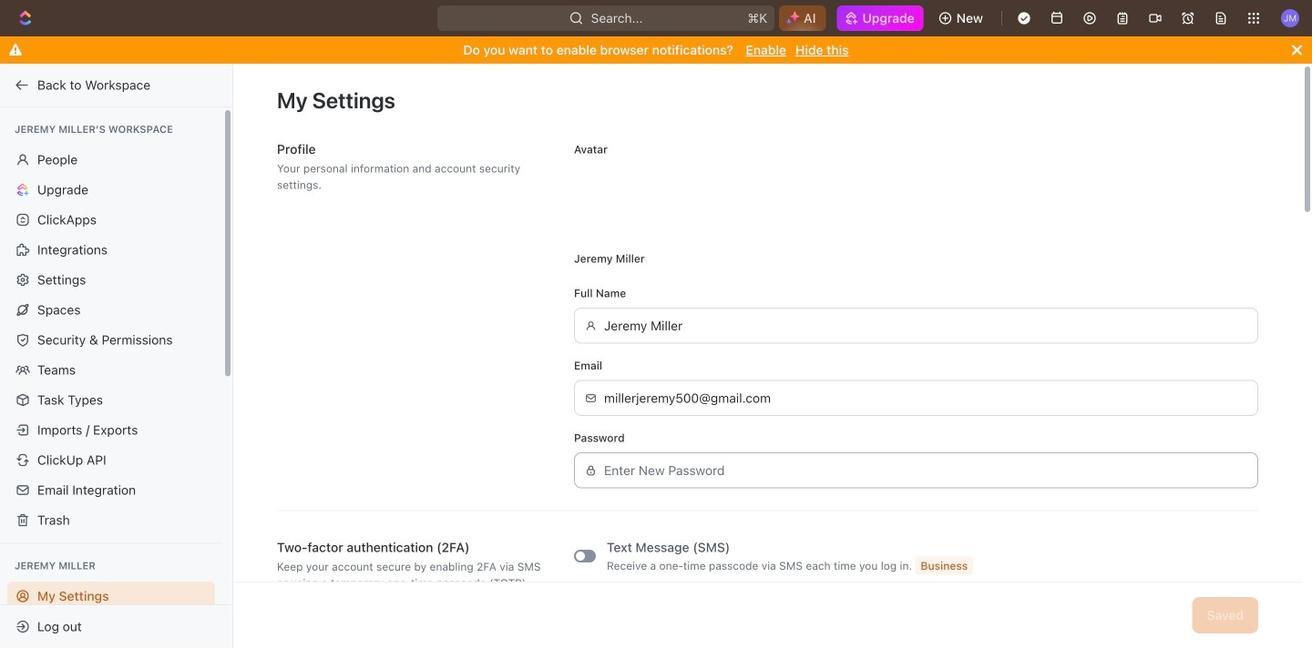 Task type: vqa. For each thing, say whether or not it's contained in the screenshot.
THE ENTER USERNAME Text Field
yes



Task type: describe. For each thing, give the bounding box(es) containing it.
available on business plans or higher element
[[915, 557, 974, 576]]

Enter Email text field
[[604, 381, 1248, 416]]

Enter New Password text field
[[604, 454, 1248, 488]]

Enter Username text field
[[604, 309, 1248, 343]]



